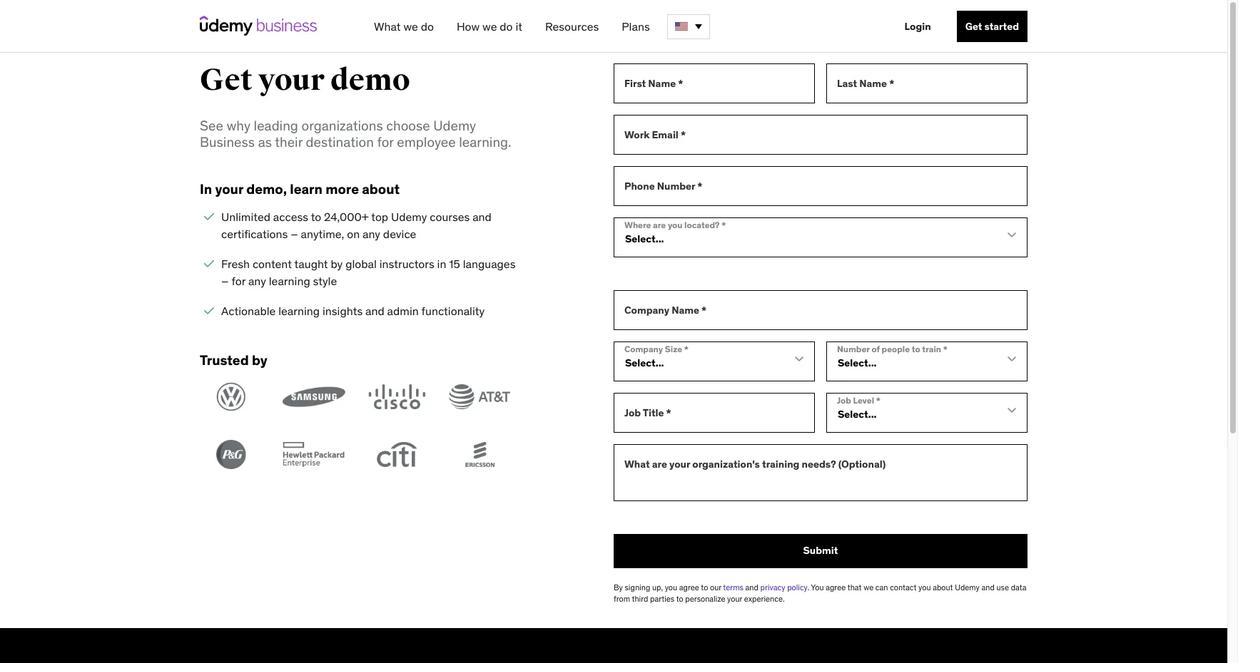 Task type: locate. For each thing, give the bounding box(es) containing it.
1 horizontal spatial job
[[837, 395, 852, 406]]

are down title
[[652, 458, 667, 471]]

– inside the fresh content taught by global instructors in 15 languages – for any learning style
[[221, 275, 229, 289]]

Job Title * text field
[[614, 393, 815, 433]]

learning down style
[[279, 304, 320, 319]]

. you agree that we can contact you about udemy and use data from third parties to personalize your experience.
[[614, 583, 1027, 605]]

contact
[[890, 583, 917, 593]]

1 horizontal spatial any
[[363, 227, 381, 242]]

1 do from the left
[[421, 19, 434, 34]]

of
[[872, 344, 880, 355]]

are for what
[[652, 458, 667, 471]]

udemy left use
[[955, 583, 980, 593]]

name right first
[[649, 77, 676, 90]]

languages
[[463, 257, 516, 272]]

name for last
[[860, 77, 887, 90]]

parties
[[650, 595, 675, 605]]

job
[[837, 395, 852, 406], [625, 407, 641, 420]]

do inside what we do dropdown button
[[421, 19, 434, 34]]

udemy for learning.
[[434, 117, 476, 134]]

0 vertical spatial by
[[331, 257, 343, 272]]

top
[[371, 210, 388, 225]]

company
[[625, 304, 670, 317], [625, 344, 663, 355]]

0 horizontal spatial –
[[221, 275, 229, 289]]

certifications
[[221, 227, 288, 242]]

24,000+
[[324, 210, 369, 225]]

what down job title *
[[625, 458, 650, 471]]

1 horizontal spatial udemy
[[434, 117, 476, 134]]

what for what we do
[[374, 19, 401, 34]]

for inside the see why leading organizations choose udemy business as their destination for employee learning.
[[377, 134, 394, 151]]

–
[[291, 227, 298, 242], [221, 275, 229, 289]]

agree
[[680, 583, 700, 593], [826, 583, 846, 593]]

0 horizontal spatial about
[[362, 180, 400, 198]]

organizations
[[302, 117, 383, 134]]

footer element
[[200, 629, 1028, 664]]

do for what we do
[[421, 19, 434, 34]]

get inside menu 'navigation'
[[966, 20, 983, 33]]

use
[[997, 583, 1010, 593]]

1 vertical spatial get
[[200, 62, 253, 98]]

get up why
[[200, 62, 253, 98]]

* for work email *
[[681, 128, 686, 141]]

last name *
[[837, 77, 895, 90]]

by up style
[[331, 257, 343, 272]]

located?
[[685, 220, 720, 230]]

and inside . you agree that we can contact you about udemy and use data from third parties to personalize your experience.
[[982, 583, 995, 593]]

1 horizontal spatial about
[[933, 583, 954, 593]]

1 horizontal spatial for
[[377, 134, 394, 151]]

udemy up device at top left
[[391, 210, 427, 225]]

get started link
[[957, 11, 1028, 42]]

0 vertical spatial are
[[653, 220, 666, 230]]

2 company from the top
[[625, 344, 663, 355]]

0 horizontal spatial we
[[404, 19, 418, 34]]

your inside . you agree that we can contact you about udemy and use data from third parties to personalize your experience.
[[728, 595, 743, 605]]

1 vertical spatial any
[[248, 275, 266, 289]]

0 vertical spatial company
[[625, 304, 670, 317]]

1 vertical spatial company
[[625, 344, 663, 355]]

as
[[258, 134, 272, 151]]

what inside what we do dropdown button
[[374, 19, 401, 34]]

third
[[632, 595, 649, 605]]

are right where
[[653, 220, 666, 230]]

last
[[837, 77, 858, 90]]

agree up personalize
[[680, 583, 700, 593]]

about right contact
[[933, 583, 954, 593]]

about up top
[[362, 180, 400, 198]]

what
[[374, 19, 401, 34], [625, 458, 650, 471]]

signing
[[625, 583, 651, 593]]

Phone Number * telephone field
[[614, 166, 1028, 206]]

0 vertical spatial for
[[377, 134, 394, 151]]

taught
[[295, 257, 328, 272]]

size
[[665, 344, 683, 355]]

any right the on
[[363, 227, 381, 242]]

agree right you on the bottom right
[[826, 583, 846, 593]]

any inside unlimited access to 24,000+ top udemy courses and certifications – anytime, on any device
[[363, 227, 381, 242]]

more
[[326, 180, 359, 198]]

– down "fresh"
[[221, 275, 229, 289]]

and left use
[[982, 583, 995, 593]]

1 vertical spatial –
[[221, 275, 229, 289]]

– inside unlimited access to 24,000+ top udemy courses and certifications – anytime, on any device
[[291, 227, 298, 242]]

we inside . you agree that we can contact you about udemy and use data from third parties to personalize your experience.
[[864, 583, 874, 593]]

policy
[[788, 583, 808, 593]]

job left title
[[625, 407, 641, 420]]

and right courses
[[473, 210, 492, 225]]

we inside dropdown button
[[404, 19, 418, 34]]

1 vertical spatial job
[[625, 407, 641, 420]]

Work Email * email field
[[614, 115, 1028, 155]]

for for unlimited access to 24,000+ top udemy courses and certifications – anytime, on any device
[[232, 275, 246, 289]]

job title *
[[625, 407, 672, 420]]

any down content
[[248, 275, 266, 289]]

work
[[625, 128, 650, 141]]

you
[[811, 583, 824, 593]]

0 horizontal spatial do
[[421, 19, 434, 34]]

fresh
[[221, 257, 250, 272]]

1 horizontal spatial we
[[483, 19, 497, 34]]

learning
[[269, 275, 310, 289], [279, 304, 320, 319]]

1 horizontal spatial what
[[625, 458, 650, 471]]

1 vertical spatial are
[[652, 458, 667, 471]]

0 vertical spatial –
[[291, 227, 298, 242]]

what are your organization's training needs? (optional)
[[625, 458, 886, 471]]

and left admin
[[366, 304, 385, 319]]

udemy right choose
[[434, 117, 476, 134]]

login
[[905, 20, 931, 33]]

unlimited access to 24,000+ top udemy courses and certifications – anytime, on any device
[[221, 210, 492, 242]]

data
[[1011, 583, 1027, 593]]

2 horizontal spatial udemy
[[955, 583, 980, 593]]

company left size
[[625, 344, 663, 355]]

we for what
[[404, 19, 418, 34]]

at&t logo image
[[448, 383, 511, 412]]

terms link
[[723, 583, 744, 593]]

do inside how we do it dropdown button
[[500, 19, 513, 34]]

you
[[668, 220, 683, 230], [665, 583, 678, 593], [919, 583, 931, 593]]

company up company size *
[[625, 304, 670, 317]]

for inside the fresh content taught by global instructors in 15 languages – for any learning style
[[232, 275, 246, 289]]

0 vertical spatial number
[[657, 180, 696, 193]]

name
[[649, 77, 676, 90], [860, 77, 887, 90], [672, 304, 700, 317]]

any inside the fresh content taught by global instructors in 15 languages – for any learning style
[[248, 275, 266, 289]]

your left organization's on the bottom of page
[[670, 458, 690, 471]]

do
[[421, 19, 434, 34], [500, 19, 513, 34]]

to up anytime,
[[311, 210, 321, 225]]

p&g logo image
[[200, 440, 262, 470]]

for down "fresh"
[[232, 275, 246, 289]]

name up size
[[672, 304, 700, 317]]

– for for
[[221, 275, 229, 289]]

0 horizontal spatial agree
[[680, 583, 700, 593]]

job left level
[[837, 395, 852, 406]]

1 vertical spatial what
[[625, 458, 650, 471]]

your
[[258, 62, 325, 98], [215, 180, 243, 198], [670, 458, 690, 471], [728, 595, 743, 605]]

your right in
[[215, 180, 243, 198]]

0 horizontal spatial any
[[248, 275, 266, 289]]

0 vertical spatial udemy
[[434, 117, 476, 134]]

you inside . you agree that we can contact you about udemy and use data from third parties to personalize your experience.
[[919, 583, 931, 593]]

* for job level *
[[877, 395, 881, 406]]

and up experience.
[[746, 583, 759, 593]]

1 horizontal spatial by
[[331, 257, 343, 272]]

2 agree from the left
[[826, 583, 846, 593]]

about
[[362, 180, 400, 198], [933, 583, 954, 593]]

*
[[678, 77, 683, 90], [890, 77, 895, 90], [681, 128, 686, 141], [698, 180, 703, 193], [722, 220, 726, 230], [702, 304, 707, 317], [685, 344, 689, 355], [944, 344, 948, 355], [877, 395, 881, 406], [667, 407, 672, 420]]

unlimited
[[221, 210, 271, 225]]

we left can
[[864, 583, 874, 593]]

0 vertical spatial what
[[374, 19, 401, 34]]

email
[[652, 128, 679, 141]]

1 vertical spatial for
[[232, 275, 246, 289]]

0 horizontal spatial for
[[232, 275, 246, 289]]

number left of
[[837, 344, 870, 355]]

for left the "employee" at the left top of the page
[[377, 134, 394, 151]]

1 vertical spatial about
[[933, 583, 954, 593]]

hewlett packard enterprise logo image
[[283, 440, 345, 470]]

what up the demo
[[374, 19, 401, 34]]

get for get started
[[966, 20, 983, 33]]

we left how
[[404, 19, 418, 34]]

you right contact
[[919, 583, 931, 593]]

0 vertical spatial get
[[966, 20, 983, 33]]

style
[[313, 275, 337, 289]]

1 company from the top
[[625, 304, 670, 317]]

2 horizontal spatial we
[[864, 583, 874, 593]]

training
[[762, 458, 800, 471]]

about inside . you agree that we can contact you about udemy and use data from third parties to personalize your experience.
[[933, 583, 954, 593]]

0 vertical spatial any
[[363, 227, 381, 242]]

by inside the fresh content taught by global instructors in 15 languages – for any learning style
[[331, 257, 343, 272]]

your down terms
[[728, 595, 743, 605]]

udemy inside the see why leading organizations choose udemy business as their destination for employee learning.
[[434, 117, 476, 134]]

0 vertical spatial job
[[837, 395, 852, 406]]

0 horizontal spatial job
[[625, 407, 641, 420]]

0 horizontal spatial get
[[200, 62, 253, 98]]

0 horizontal spatial what
[[374, 19, 401, 34]]

agree inside . you agree that we can contact you about udemy and use data from third parties to personalize your experience.
[[826, 583, 846, 593]]

1 horizontal spatial number
[[837, 344, 870, 355]]

learning down content
[[269, 275, 310, 289]]

learning.
[[459, 134, 512, 151]]

we inside dropdown button
[[483, 19, 497, 34]]

resources button
[[540, 14, 605, 39]]

we
[[404, 19, 418, 34], [483, 19, 497, 34], [864, 583, 874, 593]]

2 do from the left
[[500, 19, 513, 34]]

instructors
[[380, 257, 435, 272]]

by signing up, you agree to our terms and privacy policy
[[614, 583, 808, 593]]

menu navigation
[[363, 0, 1028, 53]]

1 horizontal spatial do
[[500, 19, 513, 34]]

0 horizontal spatial number
[[657, 180, 696, 193]]

get left the started
[[966, 20, 983, 33]]

0 vertical spatial learning
[[269, 275, 310, 289]]

1 horizontal spatial –
[[291, 227, 298, 242]]

terms
[[723, 583, 744, 593]]

– down access
[[291, 227, 298, 242]]

* for job title *
[[667, 407, 672, 420]]

udemy
[[434, 117, 476, 134], [391, 210, 427, 225], [955, 583, 980, 593]]

1 vertical spatial udemy
[[391, 210, 427, 225]]

2 vertical spatial udemy
[[955, 583, 980, 593]]

needs?
[[802, 458, 837, 471]]

0 horizontal spatial by
[[252, 352, 268, 369]]

get
[[966, 20, 983, 33], [200, 62, 253, 98]]

number right the phone
[[657, 180, 696, 193]]

to right the parties
[[677, 595, 684, 605]]

what we do button
[[368, 14, 440, 39]]

personalize
[[686, 595, 726, 605]]

First Name * text field
[[614, 63, 815, 103]]

in
[[437, 257, 447, 272]]

0 horizontal spatial udemy
[[391, 210, 427, 225]]

0 vertical spatial about
[[362, 180, 400, 198]]

udemy inside unlimited access to 24,000+ top udemy courses and certifications – anytime, on any device
[[391, 210, 427, 225]]

* for last name *
[[890, 77, 895, 90]]

title
[[643, 407, 664, 420]]

by right trusted in the bottom of the page
[[252, 352, 268, 369]]

1 horizontal spatial agree
[[826, 583, 846, 593]]

name right last
[[860, 77, 887, 90]]

job for job level *
[[837, 395, 852, 406]]

do left it
[[500, 19, 513, 34]]

we right how
[[483, 19, 497, 34]]

citi logo image
[[366, 440, 428, 470]]

are
[[653, 220, 666, 230], [652, 458, 667, 471]]

by
[[331, 257, 343, 272], [252, 352, 268, 369]]

1 horizontal spatial get
[[966, 20, 983, 33]]

how we do it
[[457, 19, 523, 34]]

do left how
[[421, 19, 434, 34]]

company name *
[[625, 304, 707, 317]]



Task type: vqa. For each thing, say whether or not it's contained in the screenshot.
the middle Udemy
yes



Task type: describe. For each thing, give the bounding box(es) containing it.
content
[[253, 257, 292, 272]]

device
[[383, 227, 417, 242]]

job level *
[[837, 395, 881, 406]]

(optional)
[[839, 458, 886, 471]]

* for company size *
[[685, 344, 689, 355]]

it
[[516, 19, 523, 34]]

what for what are your organization's training needs? (optional)
[[625, 458, 650, 471]]

first
[[625, 77, 646, 90]]

from
[[614, 595, 630, 605]]

experience.
[[745, 595, 785, 605]]

What are your organization's training needs? (Optional) text field
[[614, 445, 1028, 502]]

that
[[848, 583, 862, 593]]

1 vertical spatial number
[[837, 344, 870, 355]]

1 vertical spatial learning
[[279, 304, 320, 319]]

1 agree from the left
[[680, 583, 700, 593]]

– for anytime,
[[291, 227, 298, 242]]

phone
[[625, 180, 655, 193]]

you right up,
[[665, 583, 678, 593]]

number of people to train *
[[837, 344, 948, 355]]

company for company name *
[[625, 304, 670, 317]]

Last Name * text field
[[827, 63, 1028, 103]]

do for how we do it
[[500, 19, 513, 34]]

resources
[[545, 19, 599, 34]]

train
[[923, 344, 942, 355]]

cisco logo image
[[366, 383, 428, 412]]

why
[[227, 117, 251, 134]]

where are you located? *
[[625, 220, 726, 230]]

on
[[347, 227, 360, 242]]

people
[[882, 344, 910, 355]]

actionable learning insights and admin functionality
[[221, 304, 485, 319]]

samsung logo image
[[283, 383, 345, 412]]

where
[[625, 220, 651, 230]]

job for job title *
[[625, 407, 641, 420]]

to inside . you agree that we can contact you about udemy and use data from third parties to personalize your experience.
[[677, 595, 684, 605]]

plans button
[[616, 14, 656, 39]]

udemy for any
[[391, 210, 427, 225]]

Company Name * text field
[[614, 290, 1028, 330]]

actionable
[[221, 304, 276, 319]]

access
[[273, 210, 308, 225]]

in
[[200, 180, 212, 198]]

volkswagen logo image
[[200, 383, 262, 412]]

for for get your demo
[[377, 134, 394, 151]]

* for first name *
[[678, 77, 683, 90]]

company size *
[[625, 344, 689, 355]]

insights
[[323, 304, 363, 319]]

name for first
[[649, 77, 676, 90]]

demo
[[331, 62, 410, 98]]

name for company
[[672, 304, 700, 317]]

employee
[[397, 134, 456, 151]]

.
[[808, 583, 810, 593]]

how we do it button
[[451, 14, 528, 39]]

get for get your demo
[[200, 62, 253, 98]]

courses
[[430, 210, 470, 225]]

organization's
[[693, 458, 760, 471]]

udemy business image
[[200, 16, 317, 36]]

business
[[200, 134, 255, 151]]

company for company size *
[[625, 344, 663, 355]]

submit
[[804, 545, 839, 558]]

how
[[457, 19, 480, 34]]

trusted by
[[200, 352, 268, 369]]

by
[[614, 583, 623, 593]]

see
[[200, 117, 223, 134]]

our
[[710, 583, 722, 593]]

global
[[346, 257, 377, 272]]

* for company name *
[[702, 304, 707, 317]]

1 vertical spatial by
[[252, 352, 268, 369]]

privacy
[[761, 583, 786, 593]]

you left 'located?'
[[668, 220, 683, 230]]

see why leading organizations choose udemy business as their destination for employee learning.
[[200, 117, 512, 151]]

level
[[853, 395, 875, 406]]

anytime,
[[301, 227, 344, 242]]

in your demo, learn more about
[[200, 180, 400, 198]]

plans
[[622, 19, 650, 34]]

submit button
[[614, 535, 1028, 569]]

phone number *
[[625, 180, 703, 193]]

login button
[[896, 11, 940, 42]]

to left train
[[912, 344, 921, 355]]

privacy policy link
[[761, 583, 808, 593]]

demo,
[[246, 180, 287, 198]]

destination
[[306, 134, 374, 151]]

trusted
[[200, 352, 249, 369]]

functionality
[[422, 304, 485, 319]]

learning inside the fresh content taught by global instructors in 15 languages – for any learning style
[[269, 275, 310, 289]]

admin
[[387, 304, 419, 319]]

* for phone number *
[[698, 180, 703, 193]]

ericsson logo image
[[448, 441, 511, 470]]

and inside unlimited access to 24,000+ top udemy courses and certifications – anytime, on any device
[[473, 210, 492, 225]]

we for how
[[483, 19, 497, 34]]

15
[[449, 257, 460, 272]]

up,
[[652, 583, 663, 593]]

get started
[[966, 20, 1020, 33]]

get your demo
[[200, 62, 410, 98]]

to inside unlimited access to 24,000+ top udemy courses and certifications – anytime, on any device
[[311, 210, 321, 225]]

can
[[876, 583, 889, 593]]

what we do
[[374, 19, 434, 34]]

your up leading in the top left of the page
[[258, 62, 325, 98]]

learn
[[290, 180, 323, 198]]

to left the our
[[701, 583, 708, 593]]

udemy inside . you agree that we can contact you about udemy and use data from third parties to personalize your experience.
[[955, 583, 980, 593]]

are for where
[[653, 220, 666, 230]]

work email *
[[625, 128, 686, 141]]

leading
[[254, 117, 298, 134]]



